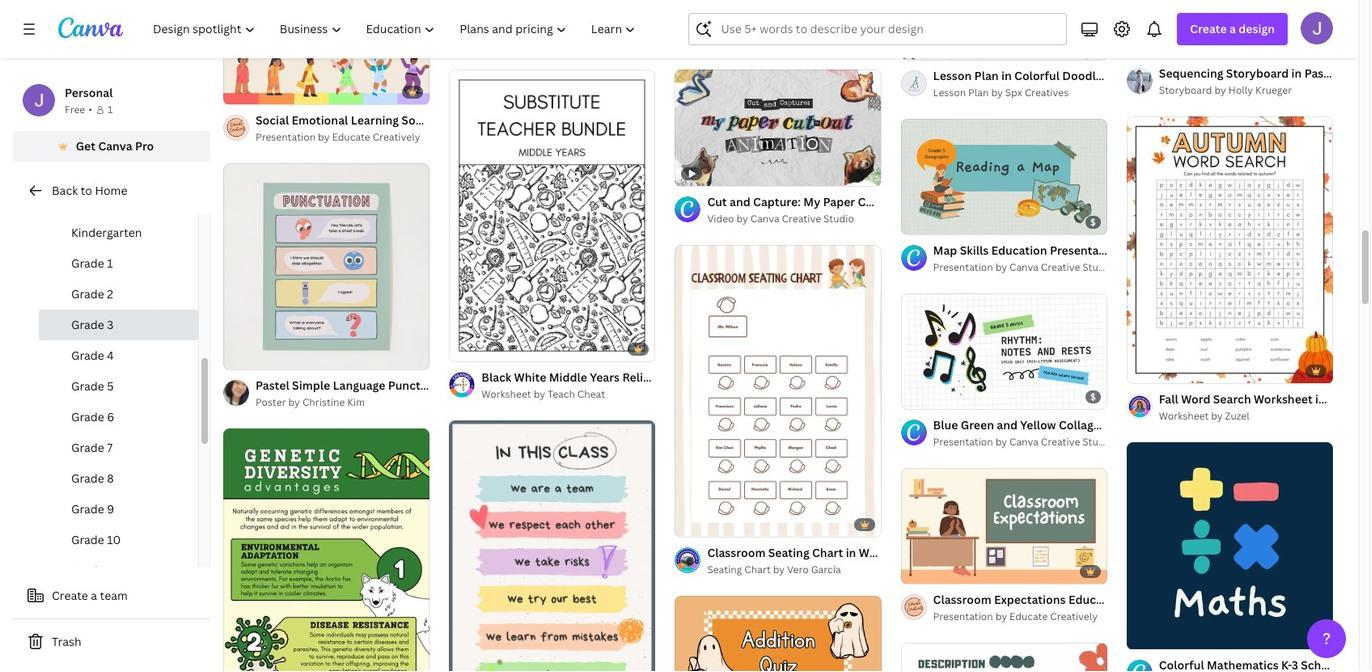 Task type: locate. For each thing, give the bounding box(es) containing it.
style right doodle at the right of page
[[1106, 68, 1134, 83]]

by inside christmas quiz presentation in colorful pastel illustrative style presentation by jemaluha
[[544, 36, 556, 50]]

1 vertical spatial pastel
[[1305, 66, 1339, 81]]

and
[[997, 417, 1018, 433], [894, 545, 915, 561]]

grade left "4"
[[71, 348, 104, 363]]

free
[[65, 103, 85, 117]]

2 inside grade 2 link
[[107, 286, 113, 302]]

grade for grade 1
[[71, 256, 104, 271]]

plan
[[975, 68, 999, 83], [969, 86, 989, 99]]

grade for grade 10
[[71, 533, 104, 548]]

presentation by canva creative studio link for 1 of 13
[[934, 260, 1114, 276]]

music
[[1103, 417, 1136, 433]]

0 vertical spatial 3
[[107, 317, 114, 333]]

blue green and yellow collage music quiz presentation image
[[901, 293, 1108, 409]]

0 vertical spatial 10
[[253, 85, 263, 97]]

1 of 10 for classroom expectations education presentation in green brown cute playful style image
[[913, 565, 941, 577]]

blue inside blue elementary early finishers activity worksheet worksheet by so swell edu
[[708, 19, 733, 34]]

in inside lesson plan in colorful doodle style lesson plan by spx creatives
[[1002, 68, 1012, 83]]

5 grade from the top
[[71, 379, 104, 394]]

1 vertical spatial 10
[[107, 533, 121, 548]]

1 vertical spatial and
[[894, 545, 915, 561]]

seating up seating chart by vero garcía 'link'
[[769, 545, 810, 561]]

seating down classroom
[[708, 563, 742, 577]]

pastel left simpl
[[1305, 66, 1339, 81]]

of for 'social emotional learning social awareness education presentation colorful illustrative style' image
[[242, 85, 251, 97]]

0 horizontal spatial 2
[[107, 286, 113, 302]]

style up "edu"
[[801, 19, 829, 34]]

create inside button
[[52, 588, 88, 604]]

0 vertical spatial plan
[[975, 68, 999, 83]]

trash link
[[13, 626, 210, 659]]

chart down classroom
[[745, 563, 771, 577]]

holly
[[1229, 83, 1254, 97]]

1 horizontal spatial pastel
[[702, 19, 736, 34]]

in up "krueger" at the top right of the page
[[1292, 66, 1302, 81]]

lesson down lesson plan in colorful doodle style image
[[934, 68, 972, 83]]

0 vertical spatial creatively
[[373, 130, 420, 144]]

grade 1
[[71, 256, 113, 271]]

grade left 6
[[71, 410, 104, 425]]

chart
[[813, 545, 844, 561], [745, 563, 771, 577]]

1 for 'fall word search worksheet in a colorful illustrated style' image
[[1139, 365, 1143, 377]]

0 vertical spatial create
[[1191, 21, 1228, 36]]

0 vertical spatial creative
[[782, 212, 821, 225]]

None search field
[[689, 13, 1068, 45]]

0 vertical spatial pastel
[[702, 19, 736, 34]]

2 vertical spatial studio
[[1083, 435, 1114, 449]]

classroom seating chart in white and cream hand drawn style seating chart by vero garcía
[[708, 545, 1055, 577]]

Search search field
[[721, 14, 1057, 45]]

a left colorf
[[1329, 392, 1335, 407]]

2 vertical spatial a
[[91, 588, 97, 604]]

3 up the fall at the bottom right
[[1156, 365, 1162, 377]]

blue down 20
[[934, 417, 959, 433]]

elementary
[[735, 19, 799, 34]]

1 horizontal spatial seating
[[769, 545, 810, 561]]

0 vertical spatial 2
[[107, 286, 113, 302]]

3
[[107, 317, 114, 333], [1156, 365, 1162, 377]]

canva inside blue green and yellow collage music quiz presentation presentation by canva creative studio
[[1010, 435, 1039, 449]]

2 inside 1 of 2 link
[[253, 351, 258, 363]]

10 grade from the top
[[71, 533, 104, 548]]

fall
[[1160, 392, 1179, 407]]

1 $ from the top
[[1091, 216, 1096, 228]]

studio for video by canva creative studio
[[824, 212, 855, 225]]

grade for grade 2
[[71, 286, 104, 302]]

blue left 'elementary'
[[708, 19, 733, 34]]

by inside lesson plan in colorful doodle style lesson plan by spx creatives
[[992, 86, 1003, 99]]

jemaluha image
[[449, 21, 475, 47]]

free •
[[65, 103, 92, 117]]

1 vertical spatial chart
[[745, 563, 771, 577]]

1 horizontal spatial poster
[[459, 378, 495, 393]]

grade 9 link
[[39, 494, 198, 525]]

collage
[[1059, 417, 1100, 433]]

0 horizontal spatial quiz
[[540, 19, 565, 34]]

2 grade from the top
[[71, 286, 104, 302]]

in left 'white'
[[846, 545, 857, 561]]

style right drawn
[[1027, 545, 1055, 561]]

get canva pro
[[76, 138, 154, 154]]

presentation by educate creatively for classroom expectations education presentation in green brown cute playful style image
[[934, 610, 1098, 624]]

4 grade from the top
[[71, 348, 104, 363]]

creative
[[782, 212, 821, 225], [1041, 260, 1081, 274], [1041, 435, 1081, 449]]

presentation
[[567, 19, 638, 34], [482, 36, 542, 50], [256, 130, 316, 144], [934, 260, 994, 274], [1166, 417, 1236, 433], [934, 435, 994, 449], [934, 610, 994, 624]]

8 grade from the top
[[71, 471, 104, 486]]

canva
[[98, 138, 132, 154], [751, 212, 780, 225], [1010, 260, 1039, 274], [1010, 435, 1039, 449]]

grade up create a team
[[71, 563, 104, 579]]

a inside create a design dropdown button
[[1230, 21, 1237, 36]]

kindergarten link
[[39, 218, 198, 248]]

1 vertical spatial plan
[[969, 86, 989, 99]]

0 horizontal spatial educate
[[332, 130, 370, 144]]

worksheet by teach cheat
[[482, 388, 605, 401]]

4
[[107, 348, 114, 363]]

11 grade from the top
[[71, 563, 104, 579]]

creative for video by canva creative studio
[[782, 212, 821, 225]]

swell
[[788, 36, 813, 50]]

1 horizontal spatial colorful
[[1015, 68, 1060, 83]]

grade up 'grade 2'
[[71, 256, 104, 271]]

sequencing storyboard in pastel simple style image
[[1127, 0, 1334, 58]]

in
[[641, 19, 651, 34], [1292, 66, 1302, 81], [1002, 68, 1012, 83], [1316, 392, 1326, 407], [846, 545, 857, 561]]

plan up lesson plan by spx creatives link
[[975, 68, 999, 83]]

1 vertical spatial poster
[[256, 396, 286, 410]]

2 horizontal spatial style
[[1106, 68, 1134, 83]]

by inside classroom seating chart in white and cream hand drawn style seating chart by vero garcía
[[773, 563, 785, 577]]

chart up garcía
[[813, 545, 844, 561]]

1 horizontal spatial 2
[[253, 351, 258, 363]]

1 presentation by canva creative studio link from the top
[[934, 260, 1114, 276]]

storyboard
[[1227, 66, 1289, 81], [1160, 83, 1213, 97]]

0 horizontal spatial pastel
[[256, 378, 290, 393]]

2 vertical spatial style
[[1027, 545, 1055, 561]]

presentation by canva creative studio
[[934, 260, 1114, 274]]

1 of 10 for 'social emotional learning social awareness education presentation colorful illustrative style' image
[[235, 85, 263, 97]]

create for create a design
[[1191, 21, 1228, 36]]

0 horizontal spatial presentation by educate creatively link
[[256, 129, 430, 146]]

grade down grade 9
[[71, 533, 104, 548]]

1 of 25 link
[[449, 70, 656, 362]]

in up presentation by jemaluha link
[[641, 19, 651, 34]]

grade for grade 4
[[71, 348, 104, 363]]

grade left 7
[[71, 440, 104, 456]]

2 $ from the top
[[1091, 391, 1096, 403]]

presentation by educate creatively link for 'social emotional learning social awareness education presentation colorful illustrative style' image
[[256, 129, 430, 146]]

0 vertical spatial style
[[801, 19, 829, 34]]

1 vertical spatial colorful
[[1015, 68, 1060, 83]]

0 vertical spatial and
[[997, 417, 1018, 433]]

2 horizontal spatial pastel
[[1305, 66, 1339, 81]]

1 horizontal spatial creatively
[[1051, 610, 1098, 624]]

create for create a team
[[52, 588, 88, 604]]

6 grade from the top
[[71, 410, 104, 425]]

grade
[[71, 256, 104, 271], [71, 286, 104, 302], [71, 317, 104, 333], [71, 348, 104, 363], [71, 379, 104, 394], [71, 410, 104, 425], [71, 440, 104, 456], [71, 471, 104, 486], [71, 502, 104, 517], [71, 533, 104, 548], [71, 563, 104, 579]]

by inside fall word search worksheet in a colorf worksheet by zuzel
[[1212, 410, 1223, 424]]

0 vertical spatial storyboard
[[1227, 66, 1289, 81]]

0 horizontal spatial blue
[[708, 19, 733, 34]]

1 vertical spatial quiz
[[1138, 417, 1163, 433]]

1 vertical spatial 3
[[1156, 365, 1162, 377]]

0 vertical spatial studio
[[824, 212, 855, 225]]

0 horizontal spatial 1 of 10
[[235, 85, 263, 97]]

0 horizontal spatial presentation by educate creatively
[[256, 130, 420, 144]]

pastel left illustrative
[[702, 19, 736, 34]]

studio
[[824, 212, 855, 225], [1083, 260, 1114, 274], [1083, 435, 1114, 449]]

presentation by educate creatively link
[[256, 129, 430, 146], [934, 609, 1108, 625]]

jemaluha
[[558, 36, 604, 50]]

1 of 2 link
[[223, 163, 430, 370]]

0 vertical spatial presentation by educate creatively link
[[256, 129, 430, 146]]

0 vertical spatial presentation by canva creative studio link
[[934, 260, 1114, 276]]

a inside create a team button
[[91, 588, 97, 604]]

0 horizontal spatial seating
[[708, 563, 742, 577]]

pastel simple language punctuation poster image
[[223, 163, 430, 370]]

3 grade from the top
[[71, 317, 104, 333]]

2 horizontal spatial 10
[[931, 565, 941, 577]]

0 vertical spatial blue
[[708, 19, 733, 34]]

grade left the 8
[[71, 471, 104, 486]]

1 vertical spatial blue
[[934, 417, 959, 433]]

0 vertical spatial lesson
[[934, 68, 972, 83]]

in left colorf
[[1316, 392, 1326, 407]]

1 horizontal spatial quiz
[[1138, 417, 1163, 433]]

grade for grade 8
[[71, 471, 104, 486]]

1 of 10
[[235, 85, 263, 97], [913, 565, 941, 577]]

0 vertical spatial 1 of 10 link
[[223, 0, 430, 105]]

$ for 1 of 20
[[1091, 391, 1096, 403]]

storyboard up storyboard by holly krueger 'link'
[[1227, 66, 1289, 81]]

0 horizontal spatial storyboard
[[1160, 83, 1213, 97]]

text structures graphic organizers in blue playful style image
[[901, 644, 1108, 672]]

poster down 1 of 25
[[459, 378, 495, 393]]

1 vertical spatial presentation by educate creatively
[[934, 610, 1098, 624]]

christmas quiz presentation in colorful pastel illustrative style link
[[482, 18, 829, 36]]

simple
[[292, 378, 330, 393]]

1 horizontal spatial 1 of 10 link
[[901, 468, 1108, 584]]

early
[[802, 19, 830, 34]]

of for "pastel simple language punctuation poster" image
[[242, 351, 251, 363]]

a left design on the right top of the page
[[1230, 21, 1237, 36]]

1 vertical spatial creative
[[1041, 260, 1081, 274]]

pro
[[135, 138, 154, 154]]

grade inside 'link'
[[71, 502, 104, 517]]

1 lesson from the top
[[934, 68, 972, 83]]

of for black white middle years relief substitute teacher bundle worksheets image
[[467, 342, 476, 355]]

grade 2 link
[[39, 279, 198, 310]]

plan left spx
[[969, 86, 989, 99]]

1 vertical spatial educate
[[1010, 610, 1048, 624]]

and right 'white'
[[894, 545, 915, 561]]

1 horizontal spatial presentation by educate creatively
[[934, 610, 1098, 624]]

blue
[[708, 19, 733, 34], [934, 417, 959, 433]]

language
[[333, 378, 386, 393]]

1 horizontal spatial 1 of 10
[[913, 565, 941, 577]]

and right the green
[[997, 417, 1018, 433]]

0 horizontal spatial style
[[801, 19, 829, 34]]

grade for grade 9
[[71, 502, 104, 517]]

grade left 9
[[71, 502, 104, 517]]

by inside sequencing storyboard in pastel simpl storyboard by holly krueger
[[1215, 83, 1227, 97]]

grade 7
[[71, 440, 113, 456]]

top level navigation element
[[142, 13, 650, 45]]

blue inside blue green and yellow collage music quiz presentation presentation by canva creative studio
[[934, 417, 959, 433]]

1 vertical spatial style
[[1106, 68, 1134, 83]]

1 horizontal spatial and
[[997, 417, 1018, 433]]

create down grade 11
[[52, 588, 88, 604]]

3 up "4"
[[107, 317, 114, 333]]

pastel simple language punctuation poster poster by christine kim
[[256, 378, 495, 410]]

10 for 1 of 10 link for presentation by educate creatively link related to classroom expectations education presentation in green brown cute playful style image
[[931, 565, 941, 577]]

0 vertical spatial $
[[1091, 216, 1096, 228]]

pastel left simple
[[256, 378, 290, 393]]

in inside fall word search worksheet in a colorf worksheet by zuzel
[[1316, 392, 1326, 407]]

creatively
[[373, 130, 420, 144], [1051, 610, 1098, 624]]

quiz inside christmas quiz presentation in colorful pastel illustrative style presentation by jemaluha
[[540, 19, 565, 34]]

2 presentation by canva creative studio link from the top
[[934, 434, 1114, 450]]

of for 'fall word search worksheet in a colorful illustrated style' image
[[1145, 365, 1154, 377]]

of for map skills education presentation in a gray and blue hand drawn style image
[[919, 215, 928, 227]]

0 vertical spatial poster
[[459, 378, 495, 393]]

1 vertical spatial 2
[[253, 351, 258, 363]]

grade inside "link"
[[71, 563, 104, 579]]

9
[[107, 502, 114, 517]]

style inside lesson plan in colorful doodle style lesson plan by spx creatives
[[1106, 68, 1134, 83]]

presentation by educate creatively
[[256, 130, 420, 144], [934, 610, 1098, 624]]

1 vertical spatial create
[[52, 588, 88, 604]]

pastel
[[702, 19, 736, 34], [1305, 66, 1339, 81], [256, 378, 290, 393]]

classroom expectations education presentation in green brown cute playful style image
[[901, 468, 1108, 584]]

1 for black white middle years relief substitute teacher bundle worksheets image
[[461, 342, 465, 355]]

worksheet down 'elementary'
[[708, 36, 757, 50]]

storyboard by holly krueger link
[[1160, 83, 1334, 99]]

teach
[[548, 388, 575, 401]]

quiz up presentation by jemaluha link
[[540, 19, 565, 34]]

2 vertical spatial creative
[[1041, 435, 1081, 449]]

1 horizontal spatial chart
[[813, 545, 844, 561]]

canva inside presentation by canva creative studio link
[[1010, 260, 1039, 274]]

in up spx
[[1002, 68, 1012, 83]]

0 horizontal spatial 1 of 10 link
[[223, 0, 430, 105]]

lesson plan in colorful doodle style lesson plan by spx creatives
[[934, 68, 1134, 99]]

create up the "sequencing"
[[1191, 21, 1228, 36]]

1 vertical spatial 1 of 10
[[913, 565, 941, 577]]

by inside worksheet by teach cheat link
[[534, 388, 546, 401]]

back to home
[[52, 183, 127, 198]]

1 of 20 link
[[901, 293, 1108, 409]]

grade down 'grade 2'
[[71, 317, 104, 333]]

1 vertical spatial a
[[1329, 392, 1335, 407]]

0 horizontal spatial chart
[[745, 563, 771, 577]]

0 horizontal spatial and
[[894, 545, 915, 561]]

1 vertical spatial presentation by canva creative studio link
[[934, 434, 1114, 450]]

create inside dropdown button
[[1191, 21, 1228, 36]]

0 horizontal spatial creatively
[[373, 130, 420, 144]]

grade for grade 7
[[71, 440, 104, 456]]

creative for presentation by canva creative studio
[[1041, 260, 1081, 274]]

1 vertical spatial lesson
[[934, 86, 966, 99]]

2 vertical spatial pastel
[[256, 378, 290, 393]]

0 horizontal spatial create
[[52, 588, 88, 604]]

kim
[[347, 396, 365, 410]]

1 horizontal spatial a
[[1230, 21, 1237, 36]]

5
[[107, 379, 114, 394]]

quiz right music at the bottom right
[[1138, 417, 1163, 433]]

social emotional learning social awareness education presentation colorful illustrative style image
[[223, 0, 430, 105]]

sequencing storyboard in pastel simpl link
[[1160, 65, 1372, 83]]

poster down 1 of 2
[[256, 396, 286, 410]]

2 horizontal spatial a
[[1329, 392, 1335, 407]]

1 horizontal spatial presentation by educate creatively link
[[934, 609, 1108, 625]]

1 horizontal spatial educate
[[1010, 610, 1048, 624]]

6
[[107, 410, 114, 425]]

0 vertical spatial presentation by educate creatively
[[256, 130, 420, 144]]

lesson left spx
[[934, 86, 966, 99]]

1 horizontal spatial 3
[[1156, 365, 1162, 377]]

get canva pro button
[[13, 131, 210, 162]]

0 horizontal spatial 3
[[107, 317, 114, 333]]

7 grade from the top
[[71, 440, 104, 456]]

quiz inside blue green and yellow collage music quiz presentation presentation by canva creative studio
[[1138, 417, 1163, 433]]

educate for presentation by educate creatively link related to classroom expectations education presentation in green brown cute playful style image
[[1010, 610, 1048, 624]]

1 vertical spatial studio
[[1083, 260, 1114, 274]]

0 horizontal spatial 10
[[107, 533, 121, 548]]

1 vertical spatial presentation by educate creatively link
[[934, 609, 1108, 625]]

lesson plan by spx creatives link
[[934, 85, 1108, 101]]

1 of 20
[[913, 390, 942, 402]]

0 vertical spatial educate
[[332, 130, 370, 144]]

1 grade from the top
[[71, 256, 104, 271]]

quiz
[[540, 19, 565, 34], [1138, 417, 1163, 433]]

worksheet by teach cheat link
[[482, 387, 656, 403]]

9 grade from the top
[[71, 502, 104, 517]]

0 vertical spatial colorful
[[654, 19, 699, 34]]

1 for classroom expectations education presentation in green brown cute playful style image
[[913, 565, 917, 577]]

0 vertical spatial quiz
[[540, 19, 565, 34]]

grade for grade 6
[[71, 410, 104, 425]]

storyboard down the "sequencing"
[[1160, 83, 1213, 97]]

0 vertical spatial 1 of 10
[[235, 85, 263, 97]]

1 vertical spatial 1 of 10 link
[[901, 468, 1108, 584]]

0 horizontal spatial a
[[91, 588, 97, 604]]

1 horizontal spatial style
[[1027, 545, 1055, 561]]

grade for grade 11
[[71, 563, 104, 579]]

1 horizontal spatial create
[[1191, 21, 1228, 36]]

grade down grade 1
[[71, 286, 104, 302]]

0 vertical spatial a
[[1230, 21, 1237, 36]]

1 vertical spatial $
[[1091, 391, 1096, 403]]

a left team
[[91, 588, 97, 604]]

in this class classroom poster in colorful doodle style image
[[449, 421, 656, 672]]

10
[[253, 85, 263, 97], [107, 533, 121, 548], [931, 565, 941, 577]]

1 vertical spatial creatively
[[1051, 610, 1098, 624]]

8
[[107, 471, 114, 486]]

edu
[[815, 36, 833, 50]]

grade left 5
[[71, 379, 104, 394]]

grade 10 link
[[39, 525, 198, 556]]

fall word search worksheet in a colorf worksheet by zuzel
[[1160, 392, 1372, 424]]

j link
[[449, 21, 475, 47]]



Task type: describe. For each thing, give the bounding box(es) containing it.
sequencing
[[1160, 66, 1224, 81]]

lesson plan in colorful doodle style link
[[934, 67, 1134, 85]]

worksheet by zuzel link
[[1160, 409, 1334, 425]]

team
[[100, 588, 128, 604]]

by inside pastel simple language punctuation poster poster by christine kim
[[289, 396, 300, 410]]

1 for blue green and yellow collage music quiz presentation image on the right of the page
[[913, 390, 917, 402]]

in inside christmas quiz presentation in colorful pastel illustrative style presentation by jemaluha
[[641, 19, 651, 34]]

grade 5 link
[[39, 371, 198, 402]]

poster by christine kim link
[[256, 395, 430, 411]]

1 of 13
[[913, 215, 940, 227]]

lesson plan in colorful doodle style image
[[901, 0, 1108, 60]]

simpl
[[1342, 66, 1372, 81]]

grade 3
[[71, 317, 114, 333]]

colorful inside christmas quiz presentation in colorful pastel illustrative style presentation by jemaluha
[[654, 19, 699, 34]]

studio for presentation by canva creative studio
[[1083, 260, 1114, 274]]

style inside classroom seating chart in white and cream hand drawn style seating chart by vero garcía
[[1027, 545, 1055, 561]]

presentation by jemaluha link
[[482, 36, 656, 52]]

create a team
[[52, 588, 128, 604]]

presentation by canva creative studio link for 1 of 20
[[934, 434, 1114, 450]]

cheat
[[578, 388, 605, 401]]

canva inside video by canva creative studio link
[[751, 212, 780, 225]]

1 of 2
[[235, 351, 258, 363]]

black white middle years relief substitute teacher bundle worksheets image
[[449, 70, 656, 362]]

jacob simon image
[[1301, 12, 1334, 45]]

presentation by educate creatively link for classroom expectations education presentation in green brown cute playful style image
[[934, 609, 1108, 625]]

2 lesson from the top
[[934, 86, 966, 99]]

design
[[1239, 21, 1275, 36]]

creative inside blue green and yellow collage music quiz presentation presentation by canva creative studio
[[1041, 435, 1081, 449]]

word
[[1182, 392, 1211, 407]]

grade 5
[[71, 379, 114, 394]]

back to home link
[[13, 175, 210, 207]]

white
[[859, 545, 891, 561]]

genetic diversity science educational infographic in green lined style image
[[223, 429, 430, 672]]

yellow
[[1021, 417, 1057, 433]]

1 of 25
[[461, 342, 489, 355]]

25
[[479, 342, 489, 355]]

1 of 10 link for presentation by educate creatively link related to classroom expectations education presentation in green brown cute playful style image
[[901, 468, 1108, 584]]

grade 7 link
[[39, 433, 198, 464]]

create a design button
[[1178, 13, 1288, 45]]

fall word search worksheet in a colorful illustrated style image
[[1127, 117, 1334, 384]]

halloween addition quiz presentation in orange white cartoon style image
[[675, 596, 882, 672]]

kindergarten
[[71, 225, 142, 240]]

worksheet by so swell edu link
[[708, 36, 882, 52]]

presentation by educate creatively for 'social emotional learning social awareness education presentation colorful illustrative style' image
[[256, 130, 420, 144]]

in inside sequencing storyboard in pastel simpl storyboard by holly krueger
[[1292, 66, 1302, 81]]

grade 2
[[71, 286, 113, 302]]

a for team
[[91, 588, 97, 604]]

colorf
[[1338, 392, 1372, 407]]

christine
[[303, 396, 345, 410]]

by inside blue elementary early finishers activity worksheet worksheet by so swell edu
[[760, 36, 772, 50]]

11
[[107, 563, 119, 579]]

1 for map skills education presentation in a gray and blue hand drawn style image
[[913, 215, 917, 227]]

and inside blue green and yellow collage music quiz presentation presentation by canva creative studio
[[997, 417, 1018, 433]]

1 for 'social emotional learning social awareness education presentation colorful illustrative style' image
[[235, 85, 239, 97]]

1 for "pastel simple language punctuation poster" image
[[235, 351, 239, 363]]

13
[[931, 215, 940, 227]]

garcía
[[811, 563, 841, 577]]

and inside classroom seating chart in white and cream hand drawn style seating chart by vero garcía
[[894, 545, 915, 561]]

map skills education presentation in a gray and blue hand drawn style image
[[901, 119, 1108, 235]]

blue green and yellow collage music quiz presentation link
[[934, 417, 1236, 434]]

1 of 13 link
[[901, 119, 1108, 235]]

grade 4 link
[[39, 341, 198, 371]]

creatives
[[1025, 86, 1069, 99]]

green
[[961, 417, 995, 433]]

grade 6 link
[[39, 402, 198, 433]]

20
[[931, 390, 942, 402]]

trash
[[52, 635, 81, 650]]

video by canva creative studio
[[708, 212, 855, 225]]

creatively for 'social emotional learning social awareness education presentation colorful illustrative style' image
[[373, 130, 420, 144]]

grade 11
[[71, 563, 119, 579]]

in inside classroom seating chart in white and cream hand drawn style seating chart by vero garcía
[[846, 545, 857, 561]]

home
[[95, 183, 127, 198]]

educate for presentation by educate creatively link corresponding to 'social emotional learning social awareness education presentation colorful illustrative style' image
[[332, 130, 370, 144]]

get
[[76, 138, 96, 154]]

finishers
[[832, 19, 882, 34]]

1 of 3 link
[[1127, 117, 1334, 384]]

drawn
[[989, 545, 1024, 561]]

blue green and yellow collage music quiz presentation presentation by canva creative studio
[[934, 417, 1236, 449]]

pre-
[[71, 194, 94, 210]]

grade 8 link
[[39, 464, 198, 494]]

grade 11 link
[[39, 556, 198, 587]]

1 vertical spatial storyboard
[[1160, 83, 1213, 97]]

of for classroom expectations education presentation in green brown cute playful style image
[[919, 565, 928, 577]]

worksheet up "worksheet by zuzel" link
[[1254, 392, 1313, 407]]

zuzel
[[1226, 410, 1250, 424]]

1 horizontal spatial storyboard
[[1227, 66, 1289, 81]]

by inside blue green and yellow collage music quiz presentation presentation by canva creative studio
[[996, 435, 1008, 449]]

classroom seating chart in white and cream hand drawn style image
[[675, 245, 882, 537]]

christmas quiz presentation in colorful pastel illustrative style presentation by jemaluha
[[482, 19, 829, 50]]

blue for blue green and yellow collage music quiz presentation
[[934, 417, 959, 433]]

0 vertical spatial seating
[[769, 545, 810, 561]]

10 for 1 of 10 link corresponding to presentation by educate creatively link corresponding to 'social emotional learning social awareness education presentation colorful illustrative style' image
[[253, 85, 263, 97]]

jemaluha element
[[449, 21, 475, 47]]

blue elementary early finishers activity worksheet link
[[708, 18, 989, 36]]

worksheet down 'word'
[[1160, 410, 1209, 424]]

grade 9
[[71, 502, 114, 517]]

0 horizontal spatial poster
[[256, 396, 286, 410]]

video
[[708, 212, 734, 225]]

pastel inside pastel simple language punctuation poster poster by christine kim
[[256, 378, 290, 393]]

krueger
[[1256, 83, 1293, 97]]

back
[[52, 183, 78, 198]]

1 of 10 link for presentation by educate creatively link corresponding to 'social emotional learning social awareness education presentation colorful illustrative style' image
[[223, 0, 430, 105]]

hand
[[956, 545, 986, 561]]

blue elementary early finishers activity worksheet worksheet by so swell edu
[[708, 19, 989, 50]]

studio inside blue green and yellow collage music quiz presentation presentation by canva creative studio
[[1083, 435, 1114, 449]]

a inside fall word search worksheet in a colorf worksheet by zuzel
[[1329, 392, 1335, 407]]

grade for grade 5
[[71, 379, 104, 394]]

of for blue green and yellow collage music quiz presentation image on the right of the page
[[919, 390, 928, 402]]

fall word search worksheet in a colorf link
[[1160, 391, 1372, 409]]

$ for 1 of 13
[[1091, 216, 1096, 228]]

worksheet down 25
[[482, 388, 532, 401]]

creatively for classroom expectations education presentation in green brown cute playful style image
[[1051, 610, 1098, 624]]

activity
[[885, 19, 928, 34]]

illustrative
[[738, 19, 798, 34]]

1 vertical spatial seating
[[708, 563, 742, 577]]

grade 1 link
[[39, 248, 198, 279]]

by inside video by canva creative studio link
[[737, 212, 748, 225]]

blue for blue elementary early finishers activity worksheet
[[708, 19, 733, 34]]

pastel inside christmas quiz presentation in colorful pastel illustrative style presentation by jemaluha
[[702, 19, 736, 34]]

style inside christmas quiz presentation in colorful pastel illustrative style presentation by jemaluha
[[801, 19, 829, 34]]

grade 10
[[71, 533, 121, 548]]

a for design
[[1230, 21, 1237, 36]]

pastel inside sequencing storyboard in pastel simpl storyboard by holly krueger
[[1305, 66, 1339, 81]]

canva inside get canva pro button
[[98, 138, 132, 154]]

search
[[1214, 392, 1252, 407]]

punctuation
[[388, 378, 456, 393]]

christmas
[[482, 19, 538, 34]]

cream
[[918, 545, 954, 561]]

personal
[[65, 85, 113, 100]]

pre-school
[[71, 194, 130, 210]]

•
[[88, 103, 92, 117]]

classroom seating chart in white and cream hand drawn style link
[[708, 544, 1055, 562]]

colorful mathematics k-3 schoology profile picture image
[[1127, 443, 1334, 650]]

grade 8
[[71, 471, 114, 486]]

colorful inside lesson plan in colorful doodle style lesson plan by spx creatives
[[1015, 68, 1060, 83]]

grade for grade 3
[[71, 317, 104, 333]]

grade 6
[[71, 410, 114, 425]]

0 vertical spatial chart
[[813, 545, 844, 561]]

so
[[774, 36, 786, 50]]

worksheet right activity
[[931, 19, 989, 34]]



Task type: vqa. For each thing, say whether or not it's contained in the screenshot.
1
yes



